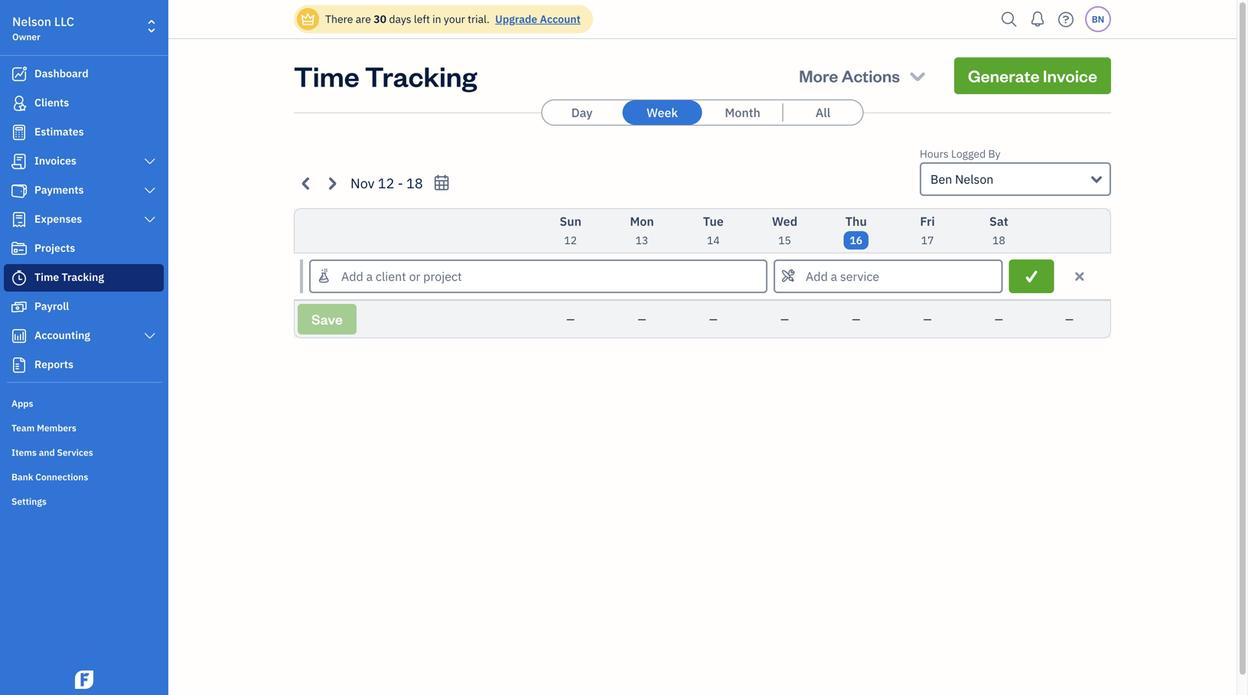 Task type: vqa. For each thing, say whether or not it's contained in the screenshot.
rightmost A
no



Task type: describe. For each thing, give the bounding box(es) containing it.
items and services link
[[4, 440, 164, 463]]

nov 12 - 18
[[351, 174, 423, 192]]

trial.
[[468, 12, 490, 26]]

days
[[389, 12, 412, 26]]

nelson llc owner
[[12, 13, 74, 43]]

month link
[[703, 100, 783, 125]]

projects link
[[4, 235, 164, 263]]

accounting link
[[4, 322, 164, 350]]

team
[[11, 422, 35, 434]]

client image
[[10, 96, 28, 111]]

sun
[[560, 213, 582, 229]]

and
[[39, 446, 55, 459]]

16
[[850, 233, 863, 247]]

choose a date image
[[433, 174, 451, 192]]

clients
[[34, 95, 69, 110]]

3 — from the left
[[710, 312, 718, 326]]

there are 30 days left in your trial. upgrade account
[[325, 12, 581, 26]]

search image
[[998, 8, 1022, 31]]

chevron large down image for invoices
[[143, 155, 157, 168]]

crown image
[[300, 11, 316, 27]]

upgrade account link
[[493, 12, 581, 26]]

clients link
[[4, 90, 164, 117]]

items and services
[[11, 446, 93, 459]]

14
[[707, 233, 720, 247]]

apps
[[11, 397, 33, 410]]

mon 13
[[630, 213, 654, 247]]

12 for nov
[[378, 174, 395, 192]]

1 horizontal spatial time tracking
[[294, 57, 477, 94]]

dashboard link
[[4, 60, 164, 88]]

sat 18
[[990, 213, 1009, 247]]

invoices
[[34, 154, 77, 168]]

team members
[[11, 422, 76, 434]]

hours
[[920, 147, 949, 161]]

nov
[[351, 174, 375, 192]]

more actions button
[[786, 57, 943, 94]]

Add a client or project text field
[[311, 261, 767, 292]]

nelson inside nelson llc owner
[[12, 13, 51, 29]]

save row image
[[1023, 269, 1041, 284]]

1 horizontal spatial time
[[294, 57, 360, 94]]

members
[[37, 422, 76, 434]]

are
[[356, 12, 371, 26]]

more actions
[[800, 65, 901, 87]]

time inside main element
[[34, 270, 59, 284]]

hours logged by
[[920, 147, 1001, 161]]

team members link
[[4, 416, 164, 439]]

week
[[647, 105, 678, 121]]

reports
[[34, 357, 73, 371]]

payments link
[[4, 177, 164, 204]]

settings link
[[4, 489, 164, 512]]

previous week image
[[298, 174, 315, 192]]

freshbooks image
[[72, 671, 96, 689]]

30
[[374, 12, 387, 26]]

wed
[[773, 213, 798, 229]]

chart image
[[10, 329, 28, 344]]

go to help image
[[1054, 8, 1079, 31]]

accounting
[[34, 328, 90, 342]]

fri 17
[[921, 213, 936, 247]]

bn button
[[1086, 6, 1112, 32]]



Task type: locate. For each thing, give the bounding box(es) containing it.
nelson inside dropdown button
[[956, 171, 994, 187]]

ben nelson button
[[920, 162, 1112, 196]]

generate invoice button
[[955, 57, 1112, 94]]

estimates
[[34, 124, 84, 139]]

time tracking
[[294, 57, 477, 94], [34, 270, 104, 284]]

generate invoice
[[969, 65, 1098, 87]]

1 horizontal spatial tracking
[[365, 57, 477, 94]]

18 down sat
[[993, 233, 1006, 247]]

2 — from the left
[[638, 312, 647, 326]]

cancel image
[[1073, 267, 1087, 286]]

more
[[800, 65, 839, 87]]

generate
[[969, 65, 1040, 87]]

chevron large down image up projects 'link'
[[143, 214, 157, 226]]

day
[[572, 105, 593, 121]]

18 right -
[[407, 174, 423, 192]]

your
[[444, 12, 465, 26]]

timer image
[[10, 270, 28, 286]]

time down there on the top
[[294, 57, 360, 94]]

nelson up owner
[[12, 13, 51, 29]]

1 horizontal spatial 18
[[993, 233, 1006, 247]]

dashboard
[[34, 66, 89, 80]]

1 chevron large down image from the top
[[143, 155, 157, 168]]

invoice
[[1044, 65, 1098, 87]]

estimate image
[[10, 125, 28, 140]]

0 vertical spatial nelson
[[12, 13, 51, 29]]

2 chevron large down image from the top
[[143, 330, 157, 342]]

tue 14
[[704, 213, 724, 247]]

nelson down logged
[[956, 171, 994, 187]]

Add a service text field
[[776, 261, 1002, 292]]

payroll
[[34, 299, 69, 313]]

7 — from the left
[[995, 312, 1004, 326]]

1 — from the left
[[567, 312, 575, 326]]

chevron large down image inside payments link
[[143, 185, 157, 197]]

tracking down left
[[365, 57, 477, 94]]

estimates link
[[4, 119, 164, 146]]

apps link
[[4, 391, 164, 414]]

next week image
[[323, 174, 341, 192]]

17
[[922, 233, 935, 247]]

services
[[57, 446, 93, 459]]

project image
[[10, 241, 28, 257]]

owner
[[12, 31, 40, 43]]

0 horizontal spatial time tracking
[[34, 270, 104, 284]]

main element
[[0, 0, 207, 695]]

chevron large down image inside the accounting link
[[143, 330, 157, 342]]

tracking inside time tracking link
[[62, 270, 104, 284]]

tue
[[704, 213, 724, 229]]

chevron large down image
[[143, 214, 157, 226], [143, 330, 157, 342]]

chevron large down image up expenses link
[[143, 185, 157, 197]]

13
[[636, 233, 649, 247]]

chevron large down image
[[143, 155, 157, 168], [143, 185, 157, 197]]

money image
[[10, 299, 28, 315]]

12 down sun
[[565, 233, 577, 247]]

0 vertical spatial tracking
[[365, 57, 477, 94]]

bank connections link
[[4, 465, 164, 488]]

payroll link
[[4, 293, 164, 321]]

1 horizontal spatial 12
[[565, 233, 577, 247]]

in
[[433, 12, 442, 26]]

bank connections
[[11, 471, 88, 483]]

expenses link
[[4, 206, 164, 234]]

0 horizontal spatial time
[[34, 270, 59, 284]]

0 horizontal spatial 18
[[407, 174, 423, 192]]

time right timer icon
[[34, 270, 59, 284]]

there
[[325, 12, 353, 26]]

all link
[[784, 100, 863, 125]]

chevron large down image for accounting
[[143, 330, 157, 342]]

1 vertical spatial time tracking
[[34, 270, 104, 284]]

18 inside sat 18
[[993, 233, 1006, 247]]

sat
[[990, 213, 1009, 229]]

by
[[989, 147, 1001, 161]]

chevron large down image for payments
[[143, 185, 157, 197]]

1 chevron large down image from the top
[[143, 214, 157, 226]]

12
[[378, 174, 395, 192], [565, 233, 577, 247]]

day link
[[543, 100, 622, 125]]

12 left -
[[378, 174, 395, 192]]

15
[[779, 233, 792, 247]]

time tracking inside main element
[[34, 270, 104, 284]]

—
[[567, 312, 575, 326], [638, 312, 647, 326], [710, 312, 718, 326], [781, 312, 789, 326], [853, 312, 861, 326], [924, 312, 932, 326], [995, 312, 1004, 326], [1066, 312, 1074, 326]]

-
[[398, 174, 403, 192]]

time tracking link
[[4, 264, 164, 292]]

0 horizontal spatial nelson
[[12, 13, 51, 29]]

chevron large down image up reports link at the bottom left
[[143, 330, 157, 342]]

chevron large down image for expenses
[[143, 214, 157, 226]]

nelson
[[12, 13, 51, 29], [956, 171, 994, 187]]

1 vertical spatial 12
[[565, 233, 577, 247]]

invoices link
[[4, 148, 164, 175]]

reports link
[[4, 351, 164, 379]]

0 horizontal spatial 12
[[378, 174, 395, 192]]

0 horizontal spatial tracking
[[62, 270, 104, 284]]

ben nelson
[[931, 171, 994, 187]]

account
[[540, 12, 581, 26]]

1 vertical spatial nelson
[[956, 171, 994, 187]]

notifications image
[[1026, 4, 1051, 34]]

report image
[[10, 358, 28, 373]]

month
[[725, 105, 761, 121]]

0 vertical spatial time
[[294, 57, 360, 94]]

1 vertical spatial chevron large down image
[[143, 330, 157, 342]]

expense image
[[10, 212, 28, 227]]

logged
[[952, 147, 986, 161]]

actions
[[842, 65, 901, 87]]

chevrondown image
[[908, 65, 929, 87]]

0 vertical spatial 18
[[407, 174, 423, 192]]

1 horizontal spatial nelson
[[956, 171, 994, 187]]

settings
[[11, 495, 47, 508]]

1 vertical spatial 18
[[993, 233, 1006, 247]]

2 chevron large down image from the top
[[143, 185, 157, 197]]

thu
[[846, 213, 867, 229]]

time tracking down projects 'link'
[[34, 270, 104, 284]]

bn
[[1092, 13, 1105, 25]]

tracking down projects 'link'
[[62, 270, 104, 284]]

12 for sun
[[565, 233, 577, 247]]

4 — from the left
[[781, 312, 789, 326]]

8 — from the left
[[1066, 312, 1074, 326]]

all
[[816, 105, 831, 121]]

1 vertical spatial chevron large down image
[[143, 185, 157, 197]]

18
[[407, 174, 423, 192], [993, 233, 1006, 247]]

expenses
[[34, 212, 82, 226]]

bank
[[11, 471, 33, 483]]

payments
[[34, 183, 84, 197]]

0 vertical spatial chevron large down image
[[143, 155, 157, 168]]

12 inside sun 12
[[565, 233, 577, 247]]

1 vertical spatial tracking
[[62, 270, 104, 284]]

0 vertical spatial chevron large down image
[[143, 214, 157, 226]]

ben
[[931, 171, 953, 187]]

chevron large down image inside invoices link
[[143, 155, 157, 168]]

week link
[[623, 100, 703, 125]]

llc
[[54, 13, 74, 29]]

connections
[[35, 471, 88, 483]]

mon
[[630, 213, 654, 229]]

projects
[[34, 241, 75, 255]]

thu 16
[[846, 213, 867, 247]]

invoice image
[[10, 154, 28, 169]]

chevron large down image up payments link
[[143, 155, 157, 168]]

dashboard image
[[10, 67, 28, 82]]

fri
[[921, 213, 936, 229]]

left
[[414, 12, 430, 26]]

wed 15
[[773, 213, 798, 247]]

sun 12
[[560, 213, 582, 247]]

items
[[11, 446, 37, 459]]

6 — from the left
[[924, 312, 932, 326]]

time tracking down 30
[[294, 57, 477, 94]]

payment image
[[10, 183, 28, 198]]

upgrade
[[496, 12, 538, 26]]

5 — from the left
[[853, 312, 861, 326]]

0 vertical spatial 12
[[378, 174, 395, 192]]

time
[[294, 57, 360, 94], [34, 270, 59, 284]]

1 vertical spatial time
[[34, 270, 59, 284]]

0 vertical spatial time tracking
[[294, 57, 477, 94]]



